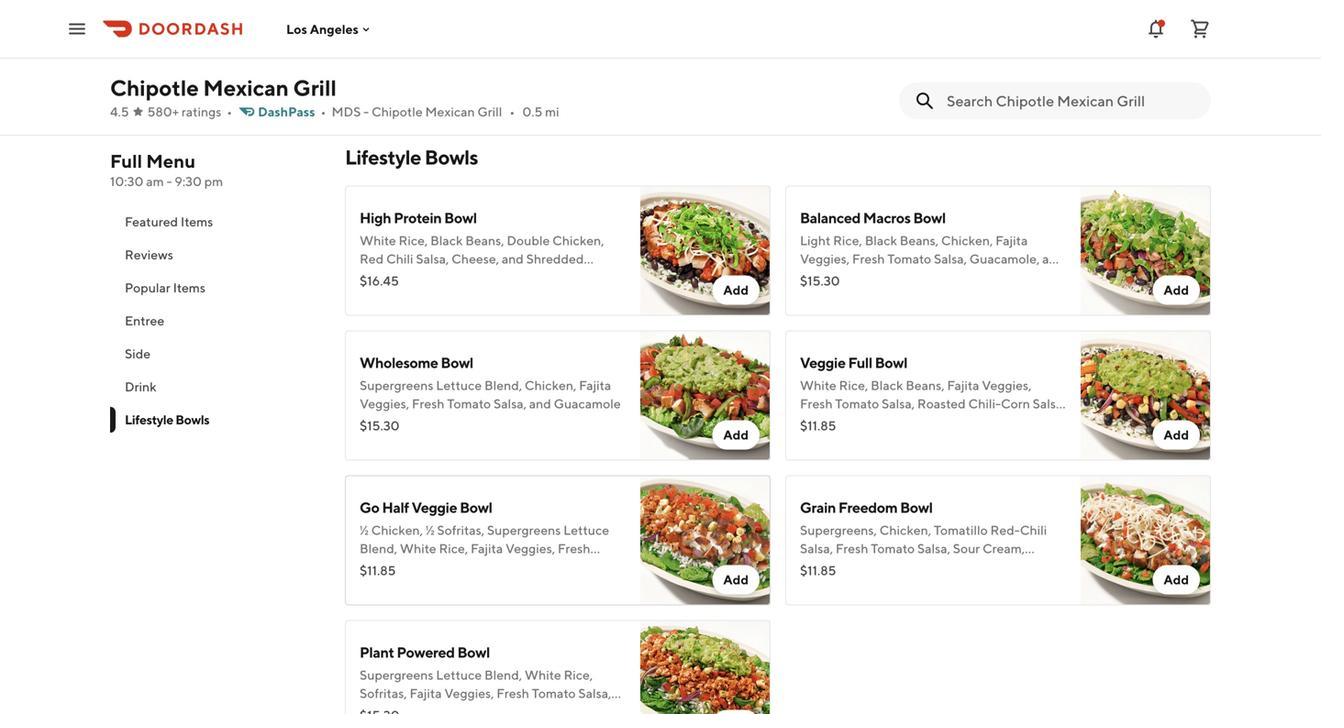 Task type: vqa. For each thing, say whether or not it's contained in the screenshot.
the rightmost 'C'
no



Task type: locate. For each thing, give the bounding box(es) containing it.
2 vertical spatial guacamole
[[535, 705, 602, 715]]

corn
[[1001, 396, 1030, 411], [525, 560, 554, 575], [443, 705, 472, 715]]

veggie full bowl image
[[1081, 331, 1211, 461]]

2 horizontal spatial •
[[510, 104, 515, 119]]

1 horizontal spatial chipotle
[[372, 104, 423, 119]]

black inside high protein bowl white rice, black beans, double chicken, red chili salsa, cheese, and shredded romaine lettuce
[[430, 233, 463, 248]]

chili-
[[968, 396, 1001, 411], [493, 560, 525, 575], [411, 705, 443, 715]]

tractor organic black tea image
[[1081, 0, 1211, 107]]

•
[[227, 104, 232, 119], [321, 104, 326, 119], [510, 104, 515, 119]]

fresh inside balanced macros bowl light rice, black beans, chicken, fajita veggies, fresh tomato salsa, guacamole, and extra romaine lettuce
[[852, 251, 885, 266]]

romaine
[[360, 270, 412, 285], [833, 270, 886, 285]]

chili inside grain freedom bowl supergreens, chicken, tomatillo red-chili salsa, fresh tomato salsa, sour cream, cheese
[[1020, 523, 1047, 538]]

am
[[146, 174, 164, 189]]

go
[[360, 499, 379, 516]]

Item Search search field
[[947, 91, 1196, 111]]

0 vertical spatial lifestyle bowls
[[345, 145, 478, 169]]

salsa, inside the wholesome bowl supergreens lettuce blend, chicken, fajita veggies, fresh tomato salsa, and guacamole $15.30
[[493, 396, 527, 411]]

reviews
[[125, 247, 173, 262]]

tomato
[[887, 251, 931, 266], [447, 396, 491, 411], [835, 396, 879, 411], [871, 541, 915, 556], [360, 560, 403, 575], [532, 686, 576, 701]]

$11.85 down go
[[360, 563, 396, 578]]

1 vertical spatial chili
[[1020, 523, 1047, 538]]

pm
[[204, 174, 223, 189]]

0 vertical spatial veggie
[[800, 354, 846, 372]]

1 romaine from the left
[[360, 270, 412, 285]]

grill left 0.5
[[477, 104, 502, 119]]

• left 0.5
[[510, 104, 515, 119]]

fresh inside plant powered bowl supergreens lettuce blend, white rice, sofritas, fajita veggies, fresh tomato salsa, roasted chili-corn salsa, and guacamole
[[497, 686, 529, 701]]

tomato inside the wholesome bowl supergreens lettuce blend, chicken, fajita veggies, fresh tomato salsa, and guacamole $15.30
[[447, 396, 491, 411]]

mexican
[[360, 18, 415, 36], [203, 75, 289, 101], [425, 104, 475, 119]]

supergreens inside plant powered bowl supergreens lettuce blend, white rice, sofritas, fajita veggies, fresh tomato salsa, roasted chili-corn salsa, and guacamole
[[360, 668, 433, 683]]

fajita
[[995, 233, 1028, 248], [579, 378, 611, 393], [947, 378, 979, 393], [471, 541, 503, 556], [410, 686, 442, 701]]

0.5
[[522, 104, 542, 119]]

$11.85
[[800, 418, 836, 433], [360, 563, 396, 578], [800, 563, 836, 578]]

0 vertical spatial items
[[181, 214, 213, 229]]

1 vertical spatial roasted
[[442, 560, 490, 575]]

bowl inside balanced macros bowl light rice, black beans, chicken, fajita veggies, fresh tomato salsa, guacamole, and extra romaine lettuce
[[913, 209, 946, 227]]

add
[[1164, 73, 1189, 89], [723, 283, 749, 298], [1164, 283, 1189, 298], [723, 427, 749, 443], [1164, 427, 1189, 443], [723, 572, 749, 588], [1164, 572, 1189, 588]]

0 vertical spatial sour
[[953, 541, 980, 556]]

beans, for balanced macros bowl
[[900, 233, 939, 248]]

- right "mds"
[[363, 104, 369, 119]]

2 horizontal spatial roasted
[[917, 396, 966, 411]]

2 horizontal spatial mexican
[[425, 104, 475, 119]]

blend,
[[484, 378, 522, 393], [360, 541, 397, 556], [484, 668, 522, 683]]

mi
[[545, 104, 559, 119]]

4.5
[[110, 104, 129, 119]]

$15.30 inside the wholesome bowl supergreens lettuce blend, chicken, fajita veggies, fresh tomato salsa, and guacamole $15.30
[[360, 418, 400, 433]]

high protein bowl white rice, black beans, double chicken, red chili salsa, cheese, and shredded romaine lettuce
[[360, 209, 604, 285]]

chili inside high protein bowl white rice, black beans, double chicken, red chili salsa, cheese, and shredded romaine lettuce
[[386, 251, 413, 266]]

$4.15
[[360, 46, 391, 61], [800, 46, 831, 61]]

lifestyle
[[345, 145, 421, 169], [125, 412, 173, 427]]

romaine down red
[[360, 270, 412, 285]]

1 vertical spatial chili-
[[493, 560, 525, 575]]

1 vertical spatial -
[[166, 174, 172, 189]]

1 vertical spatial $15.30
[[360, 418, 400, 433]]

0 vertical spatial sofritas,
[[437, 523, 484, 538]]

add button for wholesome bowl
[[712, 421, 760, 450]]

chicken,
[[552, 233, 604, 248], [941, 233, 993, 248], [525, 378, 576, 393], [371, 523, 423, 538], [879, 523, 931, 538]]

• down chipotle mexican grill
[[227, 104, 232, 119]]

items up reviews button on the left top of page
[[181, 214, 213, 229]]

supergreens inside the wholesome bowl supergreens lettuce blend, chicken, fajita veggies, fresh tomato salsa, and guacamole $15.30
[[360, 378, 433, 393]]

½ up the cream
[[425, 523, 434, 538]]

rice,
[[399, 233, 428, 248], [833, 233, 862, 248], [839, 378, 868, 393], [439, 541, 468, 556], [564, 668, 593, 683]]

wholesome bowl image
[[640, 331, 771, 461]]

$15.30 down wholesome
[[360, 418, 400, 433]]

and
[[502, 251, 524, 266], [1042, 251, 1064, 266], [529, 396, 551, 411], [800, 415, 822, 430], [593, 560, 615, 575], [511, 705, 533, 715]]

fajita inside balanced macros bowl light rice, black beans, chicken, fajita veggies, fresh tomato salsa, guacamole, and extra romaine lettuce
[[995, 233, 1028, 248]]

2 $4.15 from the left
[[800, 46, 831, 61]]

1 horizontal spatial lifestyle
[[345, 145, 421, 169]]

rice, for protein
[[399, 233, 428, 248]]

0 vertical spatial chipotle
[[110, 75, 199, 101]]

1 vertical spatial veggie
[[412, 499, 457, 516]]

0 horizontal spatial lifestyle bowls
[[125, 412, 209, 427]]

bowl
[[444, 209, 477, 227], [913, 209, 946, 227], [441, 354, 473, 372], [875, 354, 907, 372], [460, 499, 492, 516], [900, 499, 933, 516], [457, 644, 490, 661]]

0 vertical spatial chili
[[386, 251, 413, 266]]

1 vertical spatial corn
[[525, 560, 554, 575]]

blend, inside the wholesome bowl supergreens lettuce blend, chicken, fajita veggies, fresh tomato salsa, and guacamole $15.30
[[484, 378, 522, 393]]

macros
[[863, 209, 911, 227]]

blend, inside plant powered bowl supergreens lettuce blend, white rice, sofritas, fajita veggies, fresh tomato salsa, roasted chili-corn salsa, and guacamole
[[484, 668, 522, 683]]

rice, inside veggie full bowl white rice, black beans, fajita veggies, fresh tomato salsa, roasted chili-corn salsa, and guacamole
[[839, 378, 868, 393]]

0 vertical spatial grill
[[293, 75, 337, 101]]

1 vertical spatial chipotle
[[372, 104, 423, 119]]

0 horizontal spatial •
[[227, 104, 232, 119]]

high
[[360, 209, 391, 227]]

bowls down drink button
[[175, 412, 209, 427]]

0 vertical spatial roasted
[[917, 396, 966, 411]]

and inside plant powered bowl supergreens lettuce blend, white rice, sofritas, fajita veggies, fresh tomato salsa, roasted chili-corn salsa, and guacamole
[[511, 705, 533, 715]]

grill up dashpass •
[[293, 75, 337, 101]]

drink
[[125, 379, 156, 394]]

sour down tomatillo
[[953, 541, 980, 556]]

fresh inside the wholesome bowl supergreens lettuce blend, chicken, fajita veggies, fresh tomato salsa, and guacamole $15.30
[[412, 396, 445, 411]]

1 vertical spatial lifestyle bowls
[[125, 412, 209, 427]]

add button for veggie full bowl
[[1153, 421, 1200, 450]]

bowl inside veggie full bowl white rice, black beans, fajita veggies, fresh tomato salsa, roasted chili-corn salsa, and guacamole
[[875, 354, 907, 372]]

1 horizontal spatial mexican
[[360, 18, 415, 36]]

0 horizontal spatial mexican
[[203, 75, 289, 101]]

veggie inside go half veggie bowl ½ chicken, ½ sofritas, supergreens lettuce blend, white rice, fajita veggies, fresh tomato salsa, roasted chili-corn salsa, and sour cream
[[412, 499, 457, 516]]

light
[[800, 233, 831, 248]]

0 vertical spatial supergreens
[[360, 378, 433, 393]]

bowl for veggie full bowl
[[875, 354, 907, 372]]

0 horizontal spatial sour
[[360, 578, 387, 593]]

1 ½ from the left
[[360, 523, 369, 538]]

rice, inside high protein bowl white rice, black beans, double chicken, red chili salsa, cheese, and shredded romaine lettuce
[[399, 233, 428, 248]]

2 vertical spatial supergreens
[[360, 668, 433, 683]]

-
[[363, 104, 369, 119], [166, 174, 172, 189]]

mexican left 0.5
[[425, 104, 475, 119]]

balanced macros bowl image
[[1081, 186, 1211, 316]]

los
[[286, 21, 307, 36]]

2 vertical spatial corn
[[443, 705, 472, 715]]

rice, inside balanced macros bowl light rice, black beans, chicken, fajita veggies, fresh tomato salsa, guacamole, and extra romaine lettuce
[[833, 233, 862, 248]]

1 horizontal spatial ½
[[425, 523, 434, 538]]

chipotle up 580+
[[110, 75, 199, 101]]

2 horizontal spatial corn
[[1001, 396, 1030, 411]]

chicken, inside high protein bowl white rice, black beans, double chicken, red chili salsa, cheese, and shredded romaine lettuce
[[552, 233, 604, 248]]

0 horizontal spatial chili
[[386, 251, 413, 266]]

0 vertical spatial lifestyle
[[345, 145, 421, 169]]

0 horizontal spatial -
[[166, 174, 172, 189]]

- right am
[[166, 174, 172, 189]]

tomato inside go half veggie bowl ½ chicken, ½ sofritas, supergreens lettuce blend, white rice, fajita veggies, fresh tomato salsa, roasted chili-corn salsa, and sour cream
[[360, 560, 403, 575]]

2 vertical spatial chili-
[[411, 705, 443, 715]]

popular
[[125, 280, 170, 295]]

veggie
[[800, 354, 846, 372], [412, 499, 457, 516]]

0 horizontal spatial romaine
[[360, 270, 412, 285]]

0 vertical spatial full
[[110, 150, 142, 172]]

beans, for high protein bowl
[[465, 233, 504, 248]]

1 horizontal spatial •
[[321, 104, 326, 119]]

lifestyle bowls
[[345, 145, 478, 169], [125, 412, 209, 427]]

entree
[[125, 313, 164, 328]]

chicken, inside balanced macros bowl light rice, black beans, chicken, fajita veggies, fresh tomato salsa, guacamole, and extra romaine lettuce
[[941, 233, 993, 248]]

fresh inside grain freedom bowl supergreens, chicken, tomatillo red-chili salsa, fresh tomato salsa, sour cream, cheese
[[836, 541, 868, 556]]

0 horizontal spatial bowls
[[175, 412, 209, 427]]

sour
[[953, 541, 980, 556], [360, 578, 387, 593]]

0 horizontal spatial veggie
[[412, 499, 457, 516]]

0 horizontal spatial corn
[[443, 705, 472, 715]]

chipotle right "mds"
[[372, 104, 423, 119]]

beans, inside veggie full bowl white rice, black beans, fajita veggies, fresh tomato salsa, roasted chili-corn salsa, and guacamole
[[906, 378, 944, 393]]

veggie right half
[[412, 499, 457, 516]]

1 vertical spatial bowls
[[175, 412, 209, 427]]

salsa, inside balanced macros bowl light rice, black beans, chicken, fajita veggies, fresh tomato salsa, guacamole, and extra romaine lettuce
[[934, 251, 967, 266]]

$15.30 down light
[[800, 273, 840, 289]]

entree button
[[110, 305, 323, 338]]

beans,
[[465, 233, 504, 248], [900, 233, 939, 248], [906, 378, 944, 393]]

mexican sprite image
[[640, 0, 771, 107]]

1 horizontal spatial chili-
[[493, 560, 525, 575]]

1 horizontal spatial grill
[[477, 104, 502, 119]]

1 horizontal spatial veggie
[[800, 354, 846, 372]]

add button for grain freedom bowl
[[1153, 566, 1200, 595]]

roasted inside veggie full bowl white rice, black beans, fajita veggies, fresh tomato salsa, roasted chili-corn salsa, and guacamole
[[917, 396, 966, 411]]

popular items button
[[110, 272, 323, 305]]

full
[[110, 150, 142, 172], [848, 354, 872, 372]]

grill
[[293, 75, 337, 101], [477, 104, 502, 119]]

1 horizontal spatial corn
[[525, 560, 554, 575]]

add button
[[1153, 67, 1200, 96], [712, 276, 760, 305], [1153, 276, 1200, 305], [712, 421, 760, 450], [1153, 421, 1200, 450], [712, 566, 760, 595], [1153, 566, 1200, 595]]

bowl for grain freedom bowl
[[900, 499, 933, 516]]

bowls
[[425, 145, 478, 169], [175, 412, 209, 427]]

full inside full menu 10:30 am - 9:30 pm
[[110, 150, 142, 172]]

2 • from the left
[[321, 104, 326, 119]]

lifestyle bowls down drink
[[125, 412, 209, 427]]

black inside veggie full bowl white rice, black beans, fajita veggies, fresh tomato salsa, roasted chili-corn salsa, and guacamole
[[871, 378, 903, 393]]

powered
[[397, 644, 455, 661]]

sofritas, inside go half veggie bowl ½ chicken, ½ sofritas, supergreens lettuce blend, white rice, fajita veggies, fresh tomato salsa, roasted chili-corn salsa, and sour cream
[[437, 523, 484, 538]]

$11.85 for veggie
[[800, 418, 836, 433]]

$11.85 down supergreens,
[[800, 563, 836, 578]]

1 vertical spatial lifestyle
[[125, 412, 173, 427]]

0 horizontal spatial roasted
[[360, 705, 408, 715]]

½ down go
[[360, 523, 369, 538]]

2 horizontal spatial chili-
[[968, 396, 1001, 411]]

2 romaine from the left
[[833, 270, 886, 285]]

veggies,
[[800, 251, 850, 266], [982, 378, 1032, 393], [360, 396, 409, 411], [505, 541, 555, 556], [444, 686, 494, 701]]

dashpass
[[258, 104, 315, 119]]

dashpass •
[[258, 104, 326, 119]]

drink button
[[110, 371, 323, 404]]

0 items, open order cart image
[[1189, 18, 1211, 40]]

chipotle mexican grill
[[110, 75, 337, 101]]

romaine right 'extra' at the right of page
[[833, 270, 886, 285]]

lettuce inside the wholesome bowl supergreens lettuce blend, chicken, fajita veggies, fresh tomato salsa, and guacamole $15.30
[[436, 378, 482, 393]]

beans, for veggie full bowl
[[906, 378, 944, 393]]

½
[[360, 523, 369, 538], [425, 523, 434, 538]]

bowl inside high protein bowl white rice, black beans, double chicken, red chili salsa, cheese, and shredded romaine lettuce
[[444, 209, 477, 227]]

supergreens
[[360, 378, 433, 393], [487, 523, 561, 538], [360, 668, 433, 683]]

2 ½ from the left
[[425, 523, 434, 538]]

add button for go half veggie bowl
[[712, 566, 760, 595]]

1 vertical spatial guacamole
[[825, 415, 892, 430]]

chili
[[386, 251, 413, 266], [1020, 523, 1047, 538]]

• left "mds"
[[321, 104, 326, 119]]

- inside full menu 10:30 am - 9:30 pm
[[166, 174, 172, 189]]

0 horizontal spatial $15.30
[[360, 418, 400, 433]]

beans, inside high protein bowl white rice, black beans, double chicken, red chili salsa, cheese, and shredded romaine lettuce
[[465, 233, 504, 248]]

1 vertical spatial items
[[173, 280, 205, 295]]

bowl inside grain freedom bowl supergreens, chicken, tomatillo red-chili salsa, fresh tomato salsa, sour cream, cheese
[[900, 499, 933, 516]]

cheese,
[[451, 251, 499, 266]]

1 vertical spatial supergreens
[[487, 523, 561, 538]]

veggie down 'extra' at the right of page
[[800, 354, 846, 372]]

rice, for full
[[839, 378, 868, 393]]

fajita inside veggie full bowl white rice, black beans, fajita veggies, fresh tomato salsa, roasted chili-corn salsa, and guacamole
[[947, 378, 979, 393]]

white
[[360, 233, 396, 248], [800, 378, 836, 393], [400, 541, 436, 556], [525, 668, 561, 683]]

guacamole
[[554, 396, 621, 411], [825, 415, 892, 430], [535, 705, 602, 715]]

0 horizontal spatial $4.15
[[360, 46, 391, 61]]

1 horizontal spatial $4.15
[[800, 46, 831, 61]]

lettuce inside balanced macros bowl light rice, black beans, chicken, fajita veggies, fresh tomato salsa, guacamole, and extra romaine lettuce
[[888, 270, 934, 285]]

0 vertical spatial $15.30
[[800, 273, 840, 289]]

2 vertical spatial blend,
[[484, 668, 522, 683]]

1 vertical spatial full
[[848, 354, 872, 372]]

sour left the cream
[[360, 578, 387, 593]]

1 horizontal spatial chili
[[1020, 523, 1047, 538]]

1 horizontal spatial romaine
[[833, 270, 886, 285]]

0 horizontal spatial chili-
[[411, 705, 443, 715]]

red
[[360, 251, 384, 266]]

0 vertical spatial mexican
[[360, 18, 415, 36]]

0 vertical spatial guacamole
[[554, 396, 621, 411]]

0 vertical spatial blend,
[[484, 378, 522, 393]]

$11.85 up grain
[[800, 418, 836, 433]]

bowls down mds - chipotle mexican grill • 0.5 mi
[[425, 145, 478, 169]]

1 vertical spatial sofritas,
[[360, 686, 407, 701]]

lifestyle down "mds"
[[345, 145, 421, 169]]

veggies, inside go half veggie bowl ½ chicken, ½ sofritas, supergreens lettuce blend, white rice, fajita veggies, fresh tomato salsa, roasted chili-corn salsa, and sour cream
[[505, 541, 555, 556]]

1 vertical spatial blend,
[[360, 541, 397, 556]]

guacamole inside veggie full bowl white rice, black beans, fajita veggies, fresh tomato salsa, roasted chili-corn salsa, and guacamole
[[825, 415, 892, 430]]

1 vertical spatial grill
[[477, 104, 502, 119]]

black inside balanced macros bowl light rice, black beans, chicken, fajita veggies, fresh tomato salsa, guacamole, and extra romaine lettuce
[[865, 233, 897, 248]]

beans, inside balanced macros bowl light rice, black beans, chicken, fajita veggies, fresh tomato salsa, guacamole, and extra romaine lettuce
[[900, 233, 939, 248]]

1 vertical spatial sour
[[360, 578, 387, 593]]

sofritas,
[[437, 523, 484, 538], [360, 686, 407, 701]]

lifestyle down drink
[[125, 412, 173, 427]]

0 horizontal spatial grill
[[293, 75, 337, 101]]

0 horizontal spatial ½
[[360, 523, 369, 538]]

1 horizontal spatial full
[[848, 354, 872, 372]]

items right popular
[[173, 280, 205, 295]]

chili up cream,
[[1020, 523, 1047, 538]]

fresh
[[852, 251, 885, 266], [412, 396, 445, 411], [800, 396, 833, 411], [558, 541, 590, 556], [836, 541, 868, 556], [497, 686, 529, 701]]

lettuce inside go half veggie bowl ½ chicken, ½ sofritas, supergreens lettuce blend, white rice, fajita veggies, fresh tomato salsa, roasted chili-corn salsa, and sour cream
[[563, 523, 609, 538]]

mds
[[332, 104, 361, 119]]

items
[[181, 214, 213, 229], [173, 280, 205, 295]]

add for grain freedom bowl
[[1164, 572, 1189, 588]]

black for macros
[[865, 233, 897, 248]]

$11.85 for go
[[360, 563, 396, 578]]

chili right red
[[386, 251, 413, 266]]

1 horizontal spatial roasted
[[442, 560, 490, 575]]

bowl inside the wholesome bowl supergreens lettuce blend, chicken, fajita veggies, fresh tomato salsa, and guacamole $15.30
[[441, 354, 473, 372]]

double
[[507, 233, 550, 248]]

romaine inside high protein bowl white rice, black beans, double chicken, red chili salsa, cheese, and shredded romaine lettuce
[[360, 270, 412, 285]]

high protein bowl image
[[640, 186, 771, 316]]

chipotle
[[110, 75, 199, 101], [372, 104, 423, 119]]

0 horizontal spatial full
[[110, 150, 142, 172]]

black for protein
[[430, 233, 463, 248]]

lettuce inside high protein bowl white rice, black beans, double chicken, red chili salsa, cheese, and shredded romaine lettuce
[[414, 270, 460, 285]]

black
[[430, 233, 463, 248], [865, 233, 897, 248], [871, 378, 903, 393]]

tomato inside balanced macros bowl light rice, black beans, chicken, fajita veggies, fresh tomato salsa, guacamole, and extra romaine lettuce
[[887, 251, 931, 266]]

lettuce
[[414, 270, 460, 285], [888, 270, 934, 285], [436, 378, 482, 393], [563, 523, 609, 538], [436, 668, 482, 683]]

add for go half veggie bowl
[[723, 572, 749, 588]]

tomato inside grain freedom bowl supergreens, chicken, tomatillo red-chili salsa, fresh tomato salsa, sour cream, cheese
[[871, 541, 915, 556]]

salsa, inside high protein bowl white rice, black beans, double chicken, red chili salsa, cheese, and shredded romaine lettuce
[[416, 251, 449, 266]]

1 horizontal spatial sofritas,
[[437, 523, 484, 538]]

bowl inside plant powered bowl supergreens lettuce blend, white rice, sofritas, fajita veggies, fresh tomato salsa, roasted chili-corn salsa, and guacamole
[[457, 644, 490, 661]]

add button for balanced macros bowl
[[1153, 276, 1200, 305]]

salsa,
[[416, 251, 449, 266], [934, 251, 967, 266], [493, 396, 527, 411], [882, 396, 915, 411], [1033, 396, 1066, 411], [800, 541, 833, 556], [917, 541, 950, 556], [406, 560, 439, 575], [557, 560, 590, 575], [578, 686, 611, 701], [475, 705, 508, 715]]

mexican left sprite
[[360, 18, 415, 36]]

sour inside go half veggie bowl ½ chicken, ½ sofritas, supergreens lettuce blend, white rice, fajita veggies, fresh tomato salsa, roasted chili-corn salsa, and sour cream
[[360, 578, 387, 593]]

lifestyle bowls down mds - chipotle mexican grill • 0.5 mi
[[345, 145, 478, 169]]

notification bell image
[[1145, 18, 1167, 40]]

1 horizontal spatial -
[[363, 104, 369, 119]]

0 vertical spatial chili-
[[968, 396, 1001, 411]]

reviews button
[[110, 239, 323, 272]]

1 horizontal spatial sour
[[953, 541, 980, 556]]

mexican up dashpass
[[203, 75, 289, 101]]

2 vertical spatial roasted
[[360, 705, 408, 715]]

red-
[[990, 523, 1020, 538]]

plant powered bowl image
[[640, 621, 771, 715]]

1 horizontal spatial bowls
[[425, 145, 478, 169]]

$15.30
[[800, 273, 840, 289], [360, 418, 400, 433]]

0 vertical spatial corn
[[1001, 396, 1030, 411]]

supergreens inside go half veggie bowl ½ chicken, ½ sofritas, supergreens lettuce blend, white rice, fajita veggies, fresh tomato salsa, roasted chili-corn salsa, and sour cream
[[487, 523, 561, 538]]

and inside the wholesome bowl supergreens lettuce blend, chicken, fajita veggies, fresh tomato salsa, and guacamole $15.30
[[529, 396, 551, 411]]

0 horizontal spatial sofritas,
[[360, 686, 407, 701]]

mexican sprite
[[360, 18, 456, 36]]

roasted
[[917, 396, 966, 411], [442, 560, 490, 575], [360, 705, 408, 715]]

chili- inside go half veggie bowl ½ chicken, ½ sofritas, supergreens lettuce blend, white rice, fajita veggies, fresh tomato salsa, roasted chili-corn salsa, and sour cream
[[493, 560, 525, 575]]



Task type: describe. For each thing, give the bounding box(es) containing it.
10:30
[[110, 174, 144, 189]]

balanced
[[800, 209, 860, 227]]

side
[[125, 346, 151, 361]]

featured items button
[[110, 205, 323, 239]]

veggie inside veggie full bowl white rice, black beans, fajita veggies, fresh tomato salsa, roasted chili-corn salsa, and guacamole
[[800, 354, 846, 372]]

grain freedom bowl image
[[1081, 476, 1211, 606]]

and inside high protein bowl white rice, black beans, double chicken, red chili salsa, cheese, and shredded romaine lettuce
[[502, 251, 524, 266]]

rice, inside go half veggie bowl ½ chicken, ½ sofritas, supergreens lettuce blend, white rice, fajita veggies, fresh tomato salsa, roasted chili-corn salsa, and sour cream
[[439, 541, 468, 556]]

protein
[[394, 209, 442, 227]]

corn inside plant powered bowl supergreens lettuce blend, white rice, sofritas, fajita veggies, fresh tomato salsa, roasted chili-corn salsa, and guacamole
[[443, 705, 472, 715]]

plant powered bowl supergreens lettuce blend, white rice, sofritas, fajita veggies, fresh tomato salsa, roasted chili-corn salsa, and guacamole
[[360, 644, 611, 715]]

3 • from the left
[[510, 104, 515, 119]]

ratings
[[182, 104, 221, 119]]

fajita inside plant powered bowl supergreens lettuce blend, white rice, sofritas, fajita veggies, fresh tomato salsa, roasted chili-corn salsa, and guacamole
[[410, 686, 442, 701]]

white inside veggie full bowl white rice, black beans, fajita veggies, fresh tomato salsa, roasted chili-corn salsa, and guacamole
[[800, 378, 836, 393]]

angeles
[[310, 21, 359, 36]]

0 horizontal spatial lifestyle
[[125, 412, 173, 427]]

white inside plant powered bowl supergreens lettuce blend, white rice, sofritas, fajita veggies, fresh tomato salsa, roasted chili-corn salsa, and guacamole
[[525, 668, 561, 683]]

chili- inside plant powered bowl supergreens lettuce blend, white rice, sofritas, fajita veggies, fresh tomato salsa, roasted chili-corn salsa, and guacamole
[[411, 705, 443, 715]]

cream
[[389, 578, 428, 593]]

chili- inside veggie full bowl white rice, black beans, fajita veggies, fresh tomato salsa, roasted chili-corn salsa, and guacamole
[[968, 396, 1001, 411]]

tomatillo
[[934, 523, 988, 538]]

tomato inside veggie full bowl white rice, black beans, fajita veggies, fresh tomato salsa, roasted chili-corn salsa, and guacamole
[[835, 396, 879, 411]]

veggie full bowl white rice, black beans, fajita veggies, fresh tomato salsa, roasted chili-corn salsa, and guacamole
[[800, 354, 1066, 430]]

$16.45
[[360, 273, 399, 289]]

bowl for plant powered bowl
[[457, 644, 490, 661]]

popular items
[[125, 280, 205, 295]]

roasted inside go half veggie bowl ½ chicken, ½ sofritas, supergreens lettuce blend, white rice, fajita veggies, fresh tomato salsa, roasted chili-corn salsa, and sour cream
[[442, 560, 490, 575]]

bowl for balanced macros bowl
[[913, 209, 946, 227]]

and inside balanced macros bowl light rice, black beans, chicken, fajita veggies, fresh tomato salsa, guacamole, and extra romaine lettuce
[[1042, 251, 1064, 266]]

1 horizontal spatial $15.30
[[800, 273, 840, 289]]

rice, for macros
[[833, 233, 862, 248]]

0 vertical spatial bowls
[[425, 145, 478, 169]]

white inside go half veggie bowl ½ chicken, ½ sofritas, supergreens lettuce blend, white rice, fajita veggies, fresh tomato salsa, roasted chili-corn salsa, and sour cream
[[400, 541, 436, 556]]

corn inside veggie full bowl white rice, black beans, fajita veggies, fresh tomato salsa, roasted chili-corn salsa, and guacamole
[[1001, 396, 1030, 411]]

open menu image
[[66, 18, 88, 40]]

add for balanced macros bowl
[[1164, 283, 1189, 298]]

guacamole,
[[969, 251, 1040, 266]]

$11.85 for grain
[[800, 563, 836, 578]]

580+
[[147, 104, 179, 119]]

items for featured items
[[181, 214, 213, 229]]

fajita inside the wholesome bowl supergreens lettuce blend, chicken, fajita veggies, fresh tomato salsa, and guacamole $15.30
[[579, 378, 611, 393]]

add for wholesome bowl
[[723, 427, 749, 443]]

bowl for high protein bowl
[[444, 209, 477, 227]]

grain
[[800, 499, 836, 516]]

wholesome
[[360, 354, 438, 372]]

cream,
[[983, 541, 1025, 556]]

580+ ratings •
[[147, 104, 232, 119]]

menu
[[146, 150, 195, 172]]

and inside veggie full bowl white rice, black beans, fajita veggies, fresh tomato salsa, roasted chili-corn salsa, and guacamole
[[800, 415, 822, 430]]

veggies, inside veggie full bowl white rice, black beans, fajita veggies, fresh tomato salsa, roasted chili-corn salsa, and guacamole
[[982, 378, 1032, 393]]

roasted inside plant powered bowl supergreens lettuce blend, white rice, sofritas, fajita veggies, fresh tomato salsa, roasted chili-corn salsa, and guacamole
[[360, 705, 408, 715]]

featured
[[125, 214, 178, 229]]

side button
[[110, 338, 323, 371]]

extra
[[800, 270, 831, 285]]

blend, inside go half veggie bowl ½ chicken, ½ sofritas, supergreens lettuce blend, white rice, fajita veggies, fresh tomato salsa, roasted chili-corn salsa, and sour cream
[[360, 541, 397, 556]]

chicken, inside the wholesome bowl supergreens lettuce blend, chicken, fajita veggies, fresh tomato salsa, and guacamole $15.30
[[525, 378, 576, 393]]

fresh inside veggie full bowl white rice, black beans, fajita veggies, fresh tomato salsa, roasted chili-corn salsa, and guacamole
[[800, 396, 833, 411]]

rice, inside plant powered bowl supergreens lettuce blend, white rice, sofritas, fajita veggies, fresh tomato salsa, roasted chili-corn salsa, and guacamole
[[564, 668, 593, 683]]

sour inside grain freedom bowl supergreens, chicken, tomatillo red-chili salsa, fresh tomato salsa, sour cream, cheese
[[953, 541, 980, 556]]

add item to cart image
[[723, 710, 749, 715]]

featured items
[[125, 214, 213, 229]]

wholesome bowl supergreens lettuce blend, chicken, fajita veggies, fresh tomato salsa, and guacamole $15.30
[[360, 354, 621, 433]]

chicken, inside go half veggie bowl ½ chicken, ½ sofritas, supergreens lettuce blend, white rice, fajita veggies, fresh tomato salsa, roasted chili-corn salsa, and sour cream
[[371, 523, 423, 538]]

romaine inside balanced macros bowl light rice, black beans, chicken, fajita veggies, fresh tomato salsa, guacamole, and extra romaine lettuce
[[833, 270, 886, 285]]

bowl inside go half veggie bowl ½ chicken, ½ sofritas, supergreens lettuce blend, white rice, fajita veggies, fresh tomato salsa, roasted chili-corn salsa, and sour cream
[[460, 499, 492, 516]]

2 vertical spatial mexican
[[425, 104, 475, 119]]

items for popular items
[[173, 280, 205, 295]]

freedom
[[838, 499, 897, 516]]

lettuce inside plant powered bowl supergreens lettuce blend, white rice, sofritas, fajita veggies, fresh tomato salsa, roasted chili-corn salsa, and guacamole
[[436, 668, 482, 683]]

grain freedom bowl supergreens, chicken, tomatillo red-chili salsa, fresh tomato salsa, sour cream, cheese
[[800, 499, 1047, 575]]

guacamole inside the wholesome bowl supergreens lettuce blend, chicken, fajita veggies, fresh tomato salsa, and guacamole $15.30
[[554, 396, 621, 411]]

half
[[382, 499, 409, 516]]

veggies, inside the wholesome bowl supergreens lettuce blend, chicken, fajita veggies, fresh tomato salsa, and guacamole $15.30
[[360, 396, 409, 411]]

black for full
[[871, 378, 903, 393]]

los angeles
[[286, 21, 359, 36]]

chicken, inside grain freedom bowl supergreens, chicken, tomatillo red-chili salsa, fresh tomato salsa, sour cream, cheese
[[879, 523, 931, 538]]

and inside go half veggie bowl ½ chicken, ½ sofritas, supergreens lettuce blend, white rice, fajita veggies, fresh tomato salsa, roasted chili-corn salsa, and sour cream
[[593, 560, 615, 575]]

mds - chipotle mexican grill • 0.5 mi
[[332, 104, 559, 119]]

1 vertical spatial mexican
[[203, 75, 289, 101]]

guacamole inside plant powered bowl supergreens lettuce blend, white rice, sofritas, fajita veggies, fresh tomato salsa, roasted chili-corn salsa, and guacamole
[[535, 705, 602, 715]]

sprite
[[417, 18, 456, 36]]

corn inside go half veggie bowl ½ chicken, ½ sofritas, supergreens lettuce blend, white rice, fajita veggies, fresh tomato salsa, roasted chili-corn salsa, and sour cream
[[525, 560, 554, 575]]

plant
[[360, 644, 394, 661]]

los angeles button
[[286, 21, 373, 36]]

white inside high protein bowl white rice, black beans, double chicken, red chili salsa, cheese, and shredded romaine lettuce
[[360, 233, 396, 248]]

0 horizontal spatial chipotle
[[110, 75, 199, 101]]

0 vertical spatial -
[[363, 104, 369, 119]]

1 horizontal spatial lifestyle bowls
[[345, 145, 478, 169]]

sofritas, inside plant powered bowl supergreens lettuce blend, white rice, sofritas, fajita veggies, fresh tomato salsa, roasted chili-corn salsa, and guacamole
[[360, 686, 407, 701]]

1 $4.15 from the left
[[360, 46, 391, 61]]

add button for high protein bowl
[[712, 276, 760, 305]]

full menu 10:30 am - 9:30 pm
[[110, 150, 223, 189]]

veggies, inside balanced macros bowl light rice, black beans, chicken, fajita veggies, fresh tomato salsa, guacamole, and extra romaine lettuce
[[800, 251, 850, 266]]

fajita inside go half veggie bowl ½ chicken, ½ sofritas, supergreens lettuce blend, white rice, fajita veggies, fresh tomato salsa, roasted chili-corn salsa, and sour cream
[[471, 541, 503, 556]]

shredded
[[526, 251, 584, 266]]

tomato inside plant powered bowl supergreens lettuce blend, white rice, sofritas, fajita veggies, fresh tomato salsa, roasted chili-corn salsa, and guacamole
[[532, 686, 576, 701]]

add for veggie full bowl
[[1164, 427, 1189, 443]]

full inside veggie full bowl white rice, black beans, fajita veggies, fresh tomato salsa, roasted chili-corn salsa, and guacamole
[[848, 354, 872, 372]]

veggies, inside plant powered bowl supergreens lettuce blend, white rice, sofritas, fajita veggies, fresh tomato salsa, roasted chili-corn salsa, and guacamole
[[444, 686, 494, 701]]

fresh inside go half veggie bowl ½ chicken, ½ sofritas, supergreens lettuce blend, white rice, fajita veggies, fresh tomato salsa, roasted chili-corn salsa, and sour cream
[[558, 541, 590, 556]]

supergreens,
[[800, 523, 877, 538]]

go half veggie bowl ½ chicken, ½ sofritas, supergreens lettuce blend, white rice, fajita veggies, fresh tomato salsa, roasted chili-corn salsa, and sour cream
[[360, 499, 615, 593]]

add for high protein bowl
[[723, 283, 749, 298]]

balanced macros bowl light rice, black beans, chicken, fajita veggies, fresh tomato salsa, guacamole, and extra romaine lettuce
[[800, 209, 1064, 285]]

cheese
[[800, 560, 844, 575]]

1 • from the left
[[227, 104, 232, 119]]

9:30
[[175, 174, 202, 189]]

go half veggie bowl image
[[640, 476, 771, 606]]



